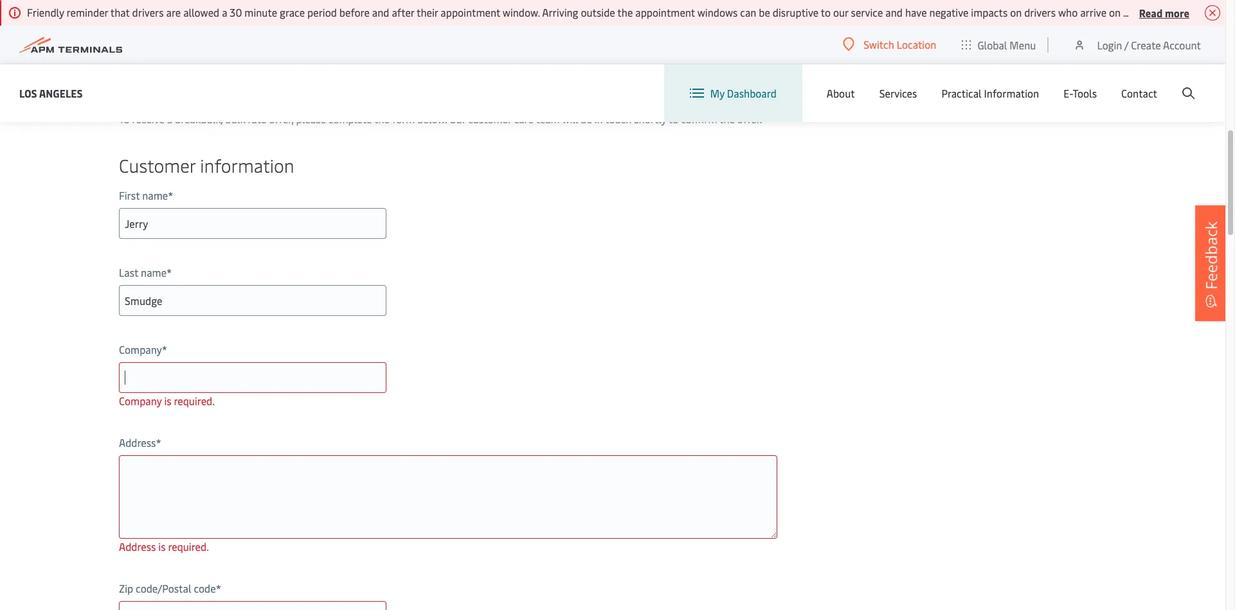 Task type: describe. For each thing, give the bounding box(es) containing it.
los angeles link
[[19, 85, 83, 101]]

can
[[740, 5, 756, 19]]

customer
[[119, 153, 196, 177]]

required. for address is required.
[[168, 540, 209, 554]]

services
[[879, 86, 917, 100]]

volume
[[369, 1, 403, 15]]

e-tools
[[1064, 86, 1097, 100]]

intermodal infrastructure with immediate access to rail and road.
[[183, 22, 482, 36]]

address for address
[[119, 436, 156, 450]]

read more
[[1139, 5, 1189, 20]]

e-
[[1064, 86, 1073, 100]]

my
[[710, 86, 725, 100]]

30
[[230, 5, 242, 19]]

or
[[357, 1, 367, 15]]

period
[[307, 5, 337, 19]]

1 horizontal spatial be
[[759, 5, 770, 19]]

global menu
[[977, 38, 1036, 52]]

outside
[[581, 5, 615, 19]]

name for last name
[[141, 266, 167, 280]]

with
[[303, 22, 323, 36]]

zip
[[119, 582, 133, 596]]

intermodal
[[183, 22, 234, 36]]

2 vertical spatial a
[[167, 112, 172, 126]]

practical information button
[[941, 64, 1039, 122]]

team
[[536, 112, 560, 126]]

0 horizontal spatial and
[[372, 5, 389, 19]]

shortly
[[634, 112, 666, 126]]

address for address is required.
[[119, 540, 156, 554]]

my dashboard
[[710, 86, 777, 100]]

2 vertical spatial to
[[669, 112, 678, 126]]

company for company is required.
[[119, 394, 162, 408]]

arriving
[[542, 5, 578, 19]]

access
[[377, 22, 407, 36]]

1 horizontal spatial on
[[1010, 5, 1022, 19]]

contact button
[[1121, 64, 1157, 122]]

2 horizontal spatial to
[[821, 5, 831, 19]]

request a quote
[[119, 53, 287, 85]]

window.
[[503, 5, 540, 19]]

1 appointment from the left
[[441, 5, 500, 19]]

login / create account link
[[1073, 26, 1201, 64]]

code
[[194, 582, 216, 596]]

e-tools button
[[1064, 64, 1097, 122]]

read
[[1139, 5, 1163, 20]]

form
[[392, 112, 415, 126]]

infrastructure
[[236, 22, 301, 36]]

rail
[[422, 22, 437, 36]]

information
[[200, 153, 294, 177]]

rate
[[248, 112, 266, 126]]

switch location
[[864, 37, 936, 51]]

have
[[905, 5, 927, 19]]

1 vertical spatial be
[[581, 112, 592, 126]]

create
[[1131, 38, 1161, 52]]

practical information
[[941, 86, 1039, 100]]

last
[[119, 266, 138, 280]]

to receive a breakbulk/bulk rate offer, please complete the form below. our customer care team will be in touch shortly to confirm the offer.
[[119, 112, 762, 126]]

Company text field
[[119, 363, 386, 393]]

First name text field
[[119, 208, 386, 239]]

2 that from the left
[[1183, 5, 1202, 19]]

first name
[[119, 188, 168, 203]]

our
[[449, 112, 466, 126]]

address is required.
[[119, 540, 209, 554]]

time.
[[1123, 5, 1146, 19]]

flexibility on price scheme for project or volume commitments
[[183, 1, 470, 15]]

/
[[1124, 38, 1129, 52]]

confirm
[[681, 112, 717, 126]]

friendly reminder that drivers are allowed a 30 minute grace period before and after their appointment window. arriving outside the appointment windows can be disruptive to our service and have negative impacts on drivers who arrive on time. drivers that arrive o
[[27, 5, 1235, 19]]

0 horizontal spatial the
[[374, 112, 390, 126]]

who
[[1058, 5, 1078, 19]]

will
[[562, 112, 578, 126]]

company is required.
[[119, 394, 215, 408]]

flexibility
[[183, 1, 227, 15]]

about
[[827, 86, 855, 100]]

los
[[19, 86, 37, 100]]

receive
[[132, 112, 165, 126]]

1 drivers from the left
[[132, 5, 164, 19]]

2 horizontal spatial on
[[1109, 5, 1121, 19]]

feedback
[[1200, 222, 1222, 290]]

quote
[[226, 53, 287, 85]]

2 horizontal spatial and
[[885, 5, 903, 19]]

tools
[[1073, 86, 1097, 100]]

zip code/postal code
[[119, 582, 216, 596]]

offer,
[[269, 112, 294, 126]]

touch
[[605, 112, 632, 126]]

price
[[244, 1, 266, 15]]

is for company
[[164, 394, 171, 408]]

disruptive
[[773, 5, 819, 19]]

global
[[977, 38, 1007, 52]]

menu
[[1010, 38, 1036, 52]]

scheme
[[269, 1, 304, 15]]



Task type: vqa. For each thing, say whether or not it's contained in the screenshot.
container in the Please enter container or bill of lading IDs (Maximum 50 Entries). The tags are re- editable.
no



Task type: locate. For each thing, give the bounding box(es) containing it.
required.
[[174, 394, 215, 408], [168, 540, 209, 554]]

information
[[984, 86, 1039, 100]]

project
[[323, 1, 355, 15]]

feedback button
[[1195, 206, 1227, 321]]

company
[[119, 343, 162, 357], [119, 394, 162, 408]]

2 address from the top
[[119, 540, 156, 554]]

0 vertical spatial is
[[164, 394, 171, 408]]

to right shortly
[[669, 112, 678, 126]]

appointment left the windows
[[635, 5, 695, 19]]

name for first name
[[142, 188, 168, 203]]

a
[[222, 5, 227, 19], [208, 53, 220, 85], [167, 112, 172, 126]]

close alert image
[[1205, 5, 1220, 21]]

to left rail
[[410, 22, 419, 36]]

customer information
[[119, 153, 294, 177]]

required. for company is required.
[[174, 394, 215, 408]]

customer
[[468, 112, 512, 126]]

1 vertical spatial name
[[141, 266, 167, 280]]

0 vertical spatial name
[[142, 188, 168, 203]]

Last name text field
[[119, 285, 386, 316]]

request
[[119, 53, 202, 85]]

negative
[[929, 5, 969, 19]]

0 horizontal spatial appointment
[[441, 5, 500, 19]]

0 horizontal spatial to
[[410, 22, 419, 36]]

immediate
[[326, 22, 375, 36]]

1 horizontal spatial a
[[208, 53, 220, 85]]

0 vertical spatial company
[[119, 343, 162, 357]]

name right first
[[142, 188, 168, 203]]

0 vertical spatial to
[[821, 5, 831, 19]]

o
[[1234, 5, 1235, 19]]

impacts
[[971, 5, 1008, 19]]

required. up code
[[168, 540, 209, 554]]

service
[[851, 5, 883, 19]]

0 horizontal spatial arrive
[[1080, 5, 1107, 19]]

on right "impacts"
[[1010, 5, 1022, 19]]

the left form
[[374, 112, 390, 126]]

arrive
[[1080, 5, 1107, 19], [1205, 5, 1231, 19]]

their
[[417, 5, 438, 19]]

1 address from the top
[[119, 436, 156, 450]]

to
[[119, 112, 130, 126]]

and right rail
[[439, 22, 456, 36]]

on left time. in the right of the page
[[1109, 5, 1121, 19]]

dashboard
[[727, 86, 777, 100]]

to left our
[[821, 5, 831, 19]]

1 horizontal spatial arrive
[[1205, 5, 1231, 19]]

road.
[[459, 22, 482, 36]]

a down intermodal
[[208, 53, 220, 85]]

address up zip on the bottom
[[119, 540, 156, 554]]

and
[[372, 5, 389, 19], [885, 5, 903, 19], [439, 22, 456, 36]]

2 horizontal spatial the
[[719, 112, 735, 126]]

care
[[514, 112, 534, 126]]

required. down company text field
[[174, 394, 215, 408]]

Address text field
[[119, 456, 777, 539]]

switch location button
[[843, 37, 936, 51]]

on
[[230, 1, 241, 15], [1010, 5, 1022, 19], [1109, 5, 1121, 19]]

1 vertical spatial is
[[158, 540, 166, 554]]

company for company
[[119, 343, 162, 357]]

offer.
[[737, 112, 762, 126]]

account
[[1163, 38, 1201, 52]]

1 arrive from the left
[[1080, 5, 1107, 19]]

arrive right "who"
[[1080, 5, 1107, 19]]

complete
[[328, 112, 372, 126]]

before
[[339, 5, 370, 19]]

global menu button
[[949, 25, 1049, 64]]

1 vertical spatial address
[[119, 540, 156, 554]]

is
[[164, 394, 171, 408], [158, 540, 166, 554]]

1 vertical spatial to
[[410, 22, 419, 36]]

be left in
[[581, 112, 592, 126]]

for
[[307, 1, 320, 15]]

0 horizontal spatial on
[[230, 1, 241, 15]]

appointment up road.
[[441, 5, 500, 19]]

windows
[[697, 5, 738, 19]]

practical
[[941, 86, 982, 100]]

contact
[[1121, 86, 1157, 100]]

is for address
[[158, 540, 166, 554]]

2 horizontal spatial a
[[222, 5, 227, 19]]

drivers left are
[[132, 5, 164, 19]]

switch
[[864, 37, 894, 51]]

1 horizontal spatial drivers
[[1024, 5, 1056, 19]]

my dashboard button
[[690, 64, 777, 122]]

a left the 30
[[222, 5, 227, 19]]

read more button
[[1139, 5, 1189, 21]]

1 horizontal spatial that
[[1183, 5, 1202, 19]]

services button
[[879, 64, 917, 122]]

0 vertical spatial be
[[759, 5, 770, 19]]

last name
[[119, 266, 167, 280]]

are
[[166, 5, 181, 19]]

name
[[142, 188, 168, 203], [141, 266, 167, 280]]

the left offer.
[[719, 112, 735, 126]]

that right reminder
[[110, 5, 130, 19]]

0 horizontal spatial drivers
[[132, 5, 164, 19]]

1 horizontal spatial appointment
[[635, 5, 695, 19]]

login / create account
[[1097, 38, 1201, 52]]

commitments
[[406, 1, 470, 15]]

1 horizontal spatial to
[[669, 112, 678, 126]]

1 horizontal spatial and
[[439, 22, 456, 36]]

friendly
[[27, 5, 64, 19]]

1 vertical spatial a
[[208, 53, 220, 85]]

about button
[[827, 64, 855, 122]]

0 vertical spatial a
[[222, 5, 227, 19]]

1 horizontal spatial the
[[617, 5, 633, 19]]

please
[[296, 112, 326, 126]]

2 appointment from the left
[[635, 5, 695, 19]]

and left the have
[[885, 5, 903, 19]]

and right or
[[372, 5, 389, 19]]

1 vertical spatial required.
[[168, 540, 209, 554]]

1 company from the top
[[119, 343, 162, 357]]

address
[[119, 436, 156, 450], [119, 540, 156, 554]]

Zip code/Postal code text field
[[119, 602, 386, 611]]

be right the can
[[759, 5, 770, 19]]

reminder
[[67, 5, 108, 19]]

2 arrive from the left
[[1205, 5, 1231, 19]]

0 vertical spatial address
[[119, 436, 156, 450]]

2 drivers from the left
[[1024, 5, 1056, 19]]

that left close alert icon
[[1183, 5, 1202, 19]]

minute
[[244, 5, 277, 19]]

location
[[897, 37, 936, 51]]

drivers
[[1149, 5, 1181, 19]]

0 horizontal spatial be
[[581, 112, 592, 126]]

los angeles
[[19, 86, 83, 100]]

drivers left "who"
[[1024, 5, 1056, 19]]

angeles
[[39, 86, 83, 100]]

name right last
[[141, 266, 167, 280]]

below.
[[417, 112, 447, 126]]

in
[[595, 112, 603, 126]]

breakbulk/bulk
[[175, 112, 245, 126]]

1 that from the left
[[110, 5, 130, 19]]

arrive left o at the right
[[1205, 5, 1231, 19]]

the right "outside"
[[617, 5, 633, 19]]

address down company is required. on the left
[[119, 436, 156, 450]]

on left price at top
[[230, 1, 241, 15]]

allowed
[[183, 5, 219, 19]]

appointment
[[441, 5, 500, 19], [635, 5, 695, 19]]

grace
[[280, 5, 305, 19]]

drivers
[[132, 5, 164, 19], [1024, 5, 1056, 19]]

1 vertical spatial company
[[119, 394, 162, 408]]

our
[[833, 5, 848, 19]]

0 horizontal spatial that
[[110, 5, 130, 19]]

0 vertical spatial required.
[[174, 394, 215, 408]]

a right receive
[[167, 112, 172, 126]]

0 horizontal spatial a
[[167, 112, 172, 126]]

2 company from the top
[[119, 394, 162, 408]]



